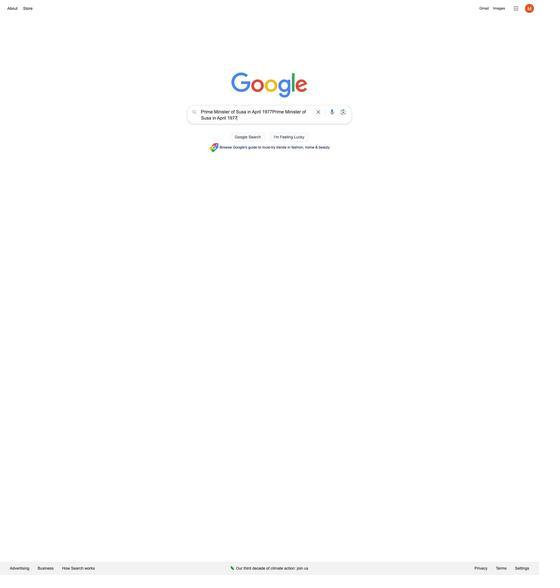 Task type: locate. For each thing, give the bounding box(es) containing it.
google image
[[232, 73, 308, 98]]

None search field
[[6, 104, 534, 149]]

search by voice image
[[329, 109, 336, 115]]

Search text field
[[201, 109, 312, 121]]



Task type: vqa. For each thing, say whether or not it's contained in the screenshot.
the Search by image
yes



Task type: describe. For each thing, give the bounding box(es) containing it.
search by image image
[[340, 109, 347, 115]]



